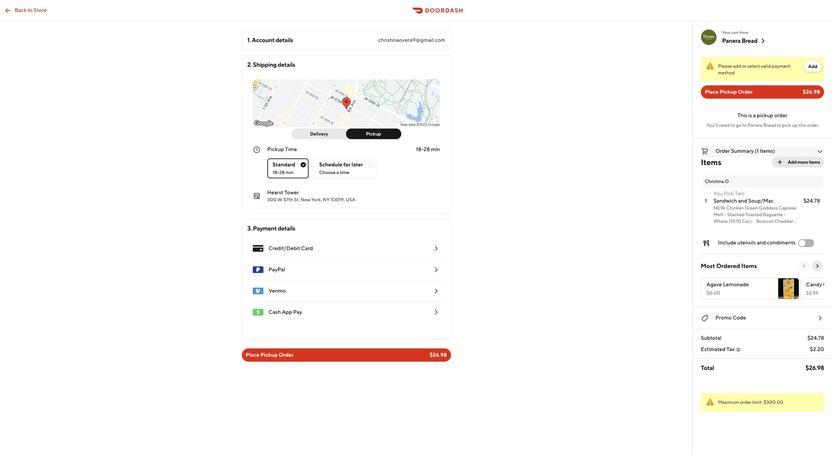 Task type: locate. For each thing, give the bounding box(es) containing it.
1 vertical spatial panera
[[748, 123, 763, 128]]

1 horizontal spatial -
[[784, 212, 786, 217]]

Pickup radio
[[346, 129, 401, 139]]

1 horizontal spatial and
[[758, 240, 767, 246]]

0 vertical spatial $24.78
[[804, 198, 821, 204]]

1 horizontal spatial items
[[742, 263, 758, 270]]

st,
[[294, 197, 300, 202]]

goddess
[[760, 205, 779, 211]]

to
[[28, 7, 33, 13], [731, 123, 736, 128], [743, 123, 747, 128], [778, 123, 782, 128]]

hearst tower 300 w 57th st,  new york,  ny 10019,  usa
[[267, 190, 356, 202]]

schedule for later
[[320, 162, 363, 168]]

is
[[749, 112, 753, 119]]

a right is on the top right of page
[[754, 112, 757, 119]]

1 horizontal spatial place pickup order
[[706, 89, 754, 95]]

0 vertical spatial panera
[[723, 37, 741, 44]]

details for 1. account details
[[276, 37, 293, 44]]

to left go
[[731, 123, 736, 128]]

2 vertical spatial details
[[278, 225, 296, 232]]

0 vertical spatial $26.98
[[803, 89, 821, 95]]

delivery or pickup selector option group
[[292, 129, 401, 139]]

and right the utensils
[[758, 240, 767, 246]]

0 horizontal spatial order
[[741, 400, 752, 405]]

$0.00
[[707, 291, 721, 296]]

(cup)
[[726, 225, 738, 231]]

choose
[[320, 170, 336, 175]]

you'll
[[707, 123, 719, 128]]

please
[[719, 64, 733, 69]]

ordered
[[717, 263, 741, 270]]

1 horizontal spatial bread
[[764, 123, 777, 128]]

your cart from
[[723, 30, 749, 35]]

menu containing credit/debit card
[[248, 238, 446, 323]]

1
[[706, 198, 708, 204]]

1 vertical spatial 18–28
[[273, 170, 285, 175]]

add new payment method image
[[432, 245, 440, 253], [432, 266, 440, 274], [432, 309, 440, 317]]

details
[[276, 37, 293, 44], [278, 61, 295, 68], [278, 225, 296, 232]]

new
[[714, 205, 726, 211]]

panera
[[723, 37, 741, 44], [748, 123, 763, 128]]

you'll need to go to panera bread to pick up this order
[[707, 123, 819, 128]]

0 vertical spatial place
[[706, 89, 719, 95]]

0 horizontal spatial place
[[246, 352, 260, 358]]

0 horizontal spatial panera
[[723, 37, 741, 44]]

1 vertical spatial bread
[[764, 123, 777, 128]]

None radio
[[267, 159, 309, 179]]

order left limit: on the right of page
[[741, 400, 752, 405]]

$26.98
[[803, 89, 821, 95], [430, 352, 447, 358], [806, 365, 825, 372]]

add for add more items
[[789, 160, 797, 165]]

1 horizontal spatial baguette
[[764, 212, 784, 217]]

0 vertical spatial 18–28
[[416, 146, 430, 153]]

1 vertical spatial add new payment method image
[[432, 266, 440, 274]]

2 horizontal spatial order
[[808, 123, 819, 128]]

christina o
[[706, 179, 730, 184]]

choose a time
[[320, 170, 350, 175]]

this
[[738, 112, 748, 119]]

coo
[[824, 282, 833, 288]]

1. account
[[248, 37, 275, 44]]

select
[[748, 64, 761, 69]]

bread
[[742, 37, 758, 44], [764, 123, 777, 128]]

0 horizontal spatial 18–28
[[273, 170, 285, 175]]

caprese
[[779, 205, 797, 211]]

2 vertical spatial order
[[279, 352, 294, 358]]

place pickup order
[[706, 89, 754, 95], [246, 352, 294, 358]]

cal.)
[[745, 232, 755, 237]]

baguette down goddess
[[764, 212, 784, 217]]

panera down is on the top right of page
[[748, 123, 763, 128]]

soup
[[714, 225, 725, 231]]

1 horizontal spatial place
[[706, 89, 719, 95]]

order right this
[[808, 123, 819, 128]]

lemonade
[[724, 282, 750, 288]]

soup/mac
[[749, 198, 774, 204]]

and down the two
[[739, 198, 748, 204]]

and
[[739, 198, 748, 204], [758, 240, 767, 246]]

1 horizontal spatial add
[[809, 64, 818, 69]]

go
[[737, 123, 742, 128]]

add new payment method image for app
[[432, 309, 440, 317]]

1 horizontal spatial a
[[754, 112, 757, 119]]

back to store
[[15, 7, 47, 13]]

most
[[702, 263, 716, 270]]

status
[[702, 57, 825, 81]]

time
[[340, 170, 350, 175]]

0 horizontal spatial 18–28 min
[[273, 170, 294, 175]]

option group containing standard
[[267, 153, 440, 179]]

0 vertical spatial baguette
[[764, 212, 784, 217]]

code
[[733, 315, 747, 321]]

0 vertical spatial add
[[809, 64, 818, 69]]

0 vertical spatial items
[[702, 158, 722, 167]]

cheddar
[[775, 219, 794, 224]]

none radio containing schedule for later
[[314, 159, 377, 179]]

1 vertical spatial place pickup order
[[246, 352, 294, 358]]

panera bread
[[723, 37, 758, 44]]

details for 3. payment details
[[278, 225, 296, 232]]

min
[[431, 146, 440, 153], [286, 170, 294, 175]]

2 vertical spatial $26.98
[[806, 365, 825, 372]]

promo code button
[[702, 313, 825, 324]]

order summary (1 items) button
[[702, 146, 825, 157]]

1 vertical spatial baguette
[[714, 232, 734, 237]]

a left time
[[337, 170, 339, 175]]

3 add new payment method image from the top
[[432, 309, 440, 317]]

1 vertical spatial $24.78
[[808, 335, 825, 341]]

18–28 min inside radio
[[273, 170, 294, 175]]

2 vertical spatial add new payment method image
[[432, 309, 440, 317]]

utensils
[[738, 240, 757, 246]]

1 horizontal spatial 18–28
[[416, 146, 430, 153]]

0 vertical spatial details
[[276, 37, 293, 44]]

chicken
[[727, 205, 745, 211]]

0 vertical spatial add new payment method image
[[432, 245, 440, 253]]

agave
[[707, 282, 723, 288]]

0 horizontal spatial bread
[[742, 37, 758, 44]]

0 vertical spatial order
[[739, 89, 754, 95]]

18–28 min
[[416, 146, 440, 153], [273, 170, 294, 175]]

details right 1. account
[[276, 37, 293, 44]]

details right the 2. shipping at the top of page
[[278, 61, 295, 68]]

add left more
[[789, 160, 797, 165]]

order inside status
[[741, 400, 752, 405]]

- right melt
[[725, 212, 727, 217]]

option group
[[267, 153, 440, 179]]

maximum
[[719, 400, 740, 405]]

order up pick
[[775, 112, 788, 119]]

credit/debit card
[[269, 245, 313, 252]]

two
[[736, 191, 745, 197]]

credit/debit
[[269, 245, 300, 252]]

1 horizontal spatial order
[[716, 148, 731, 154]]

2 horizontal spatial order
[[739, 89, 754, 95]]

previous button of carousel image
[[802, 264, 808, 269]]

bread down from
[[742, 37, 758, 44]]

please add or select valid payment method
[[719, 64, 791, 75]]

menu
[[248, 238, 446, 323]]

panera down cart
[[723, 37, 741, 44]]

add more items link
[[773, 157, 825, 168]]

$24.78
[[804, 198, 821, 204], [808, 335, 825, 341]]

1 vertical spatial details
[[278, 61, 295, 68]]

0 horizontal spatial min
[[286, 170, 294, 175]]

0 horizontal spatial add
[[789, 160, 797, 165]]

0 horizontal spatial place pickup order
[[246, 352, 294, 358]]

- up cheddar
[[784, 212, 786, 217]]

baguette down soup
[[714, 232, 734, 237]]

1 horizontal spatial min
[[431, 146, 440, 153]]

pickup inside option
[[366, 131, 381, 137]]

1 horizontal spatial 18–28 min
[[416, 146, 440, 153]]

items right ordered
[[742, 263, 758, 270]]

None radio
[[314, 159, 377, 179]]

sandwich
[[714, 198, 738, 204]]

bread down pickup
[[764, 123, 777, 128]]

1 add new payment method image from the top
[[432, 245, 440, 253]]

(240
[[739, 225, 750, 231]]

christina
[[706, 179, 725, 184]]

0 horizontal spatial -
[[725, 212, 727, 217]]

back
[[15, 7, 27, 13]]

0 horizontal spatial baguette
[[714, 232, 734, 237]]

toasted
[[746, 212, 763, 217]]

melt
[[714, 212, 724, 217]]

1 vertical spatial and
[[758, 240, 767, 246]]

add inside button
[[809, 64, 818, 69]]

1 vertical spatial add
[[789, 160, 797, 165]]

add right payment
[[809, 64, 818, 69]]

0 horizontal spatial a
[[337, 170, 339, 175]]

items up the christina
[[702, 158, 722, 167]]

details for 2. shipping details
[[278, 61, 295, 68]]

new
[[301, 197, 311, 202]]

0 vertical spatial and
[[739, 198, 748, 204]]

you
[[714, 191, 723, 197]]

add
[[809, 64, 818, 69], [789, 160, 797, 165]]

next button of carousel image
[[816, 264, 821, 269]]

1 horizontal spatial order
[[775, 112, 788, 119]]

1 vertical spatial 18–28 min
[[273, 170, 294, 175]]

2 vertical spatial order
[[741, 400, 752, 405]]

add inside "link"
[[789, 160, 797, 165]]

0 horizontal spatial and
[[739, 198, 748, 204]]

christinaovera9@gmail.com
[[379, 37, 446, 43]]

your
[[723, 30, 731, 35]]

1 vertical spatial order
[[716, 148, 731, 154]]

include
[[719, 240, 737, 246]]

details up credit/debit
[[278, 225, 296, 232]]

and inside you pick two sandwich and soup/mac new chicken green goddess caprese melt - stacked toasted baguette - whole (1070 cal.)  ·  broccoli cheddar soup (cup) (240 cal.)  ·  french baguette (180 cal.)
[[739, 198, 748, 204]]



Task type: describe. For each thing, give the bounding box(es) containing it.
estimated
[[702, 346, 726, 353]]

york,
[[312, 197, 322, 202]]

3. payment
[[248, 225, 277, 232]]

this
[[799, 123, 807, 128]]

1 - from the left
[[725, 212, 727, 217]]

pick
[[783, 123, 792, 128]]

add new payment method image for card
[[432, 245, 440, 253]]

(1070
[[729, 219, 742, 224]]

add for add
[[809, 64, 818, 69]]

2 add new payment method image from the top
[[432, 266, 440, 274]]

1 vertical spatial min
[[286, 170, 294, 175]]

maximum order limit: $300.00 status
[[702, 394, 825, 412]]

time
[[285, 146, 297, 153]]

pickup
[[758, 112, 774, 119]]

0 horizontal spatial order
[[279, 352, 294, 358]]

from
[[740, 30, 749, 35]]

add more items
[[789, 160, 821, 165]]

venmo
[[269, 288, 286, 294]]

1 vertical spatial items
[[742, 263, 758, 270]]

2. shipping
[[248, 61, 277, 68]]

app
[[282, 309, 292, 316]]

0 vertical spatial min
[[431, 146, 440, 153]]

0 vertical spatial order
[[775, 112, 788, 119]]

cash app pay
[[269, 309, 302, 316]]

whole
[[714, 219, 729, 224]]

(180
[[735, 232, 744, 237]]

cash
[[269, 309, 281, 316]]

0 vertical spatial place pickup order
[[706, 89, 754, 95]]

1 vertical spatial $26.98
[[430, 352, 447, 358]]

0 vertical spatial a
[[754, 112, 757, 119]]

(1
[[756, 148, 759, 154]]

you pick two sandwich and soup/mac new chicken green goddess caprese melt - stacked toasted baguette - whole (1070 cal.)  ·  broccoli cheddar soup (cup) (240 cal.)  ·  french baguette (180 cal.)
[[714, 191, 797, 237]]

to right back
[[28, 7, 33, 13]]

$300.00
[[764, 400, 784, 405]]

add
[[734, 64, 742, 69]]

18–28 inside radio
[[273, 170, 285, 175]]

w
[[278, 197, 283, 202]]

or
[[743, 64, 747, 69]]

1 vertical spatial place
[[246, 352, 260, 358]]

Delivery radio
[[292, 129, 351, 139]]

1 horizontal spatial panera
[[748, 123, 763, 128]]

maximum order limit: $300.00
[[719, 400, 784, 405]]

to left pick
[[778, 123, 782, 128]]

include utensils and condiments
[[719, 240, 796, 246]]

3. payment details
[[248, 225, 296, 232]]

to right go
[[743, 123, 747, 128]]

standard
[[273, 162, 296, 168]]

order inside button
[[716, 148, 731, 154]]

1 vertical spatial order
[[808, 123, 819, 128]]

green
[[745, 205, 759, 211]]

agave lemonade $0.00
[[707, 282, 750, 296]]

method
[[719, 70, 735, 75]]

promo code
[[716, 315, 747, 321]]

tower
[[285, 190, 299, 196]]

o
[[726, 179, 730, 184]]

items)
[[760, 148, 776, 154]]

pickup time
[[267, 146, 297, 153]]

show menu image
[[253, 243, 263, 254]]

back to store link
[[0, 4, 51, 17]]

0 vertical spatial 18–28 min
[[416, 146, 440, 153]]

cal.)  ·  broccoli
[[743, 219, 774, 224]]

hearst
[[267, 190, 284, 196]]

subtotal
[[702, 335, 722, 341]]

tax
[[727, 346, 735, 353]]

status containing please add or select valid payment method
[[702, 57, 825, 81]]

card
[[301, 245, 313, 252]]

cal.)  ·  french
[[751, 225, 780, 231]]

need
[[720, 123, 730, 128]]

2 - from the left
[[784, 212, 786, 217]]

more
[[798, 160, 809, 165]]

none radio containing standard
[[267, 159, 309, 179]]

0 horizontal spatial items
[[702, 158, 722, 167]]

pick
[[724, 191, 735, 197]]

summary
[[732, 148, 755, 154]]

candy
[[807, 282, 823, 288]]

panera bread link
[[723, 37, 768, 45]]

add button
[[805, 61, 822, 72]]

$3.59
[[807, 291, 819, 296]]

candy coo $3.59
[[807, 282, 833, 296]]

payment
[[773, 64, 791, 69]]

Include utensils and condiments checkbox
[[799, 239, 815, 247]]

this is a pickup order
[[738, 112, 788, 119]]

300
[[267, 197, 277, 202]]

pay
[[293, 309, 302, 316]]

1 vertical spatial a
[[337, 170, 339, 175]]

add new payment method image
[[432, 287, 440, 295]]

usa
[[346, 197, 356, 202]]

schedule
[[320, 162, 343, 168]]

cart
[[732, 30, 740, 35]]

0 vertical spatial bread
[[742, 37, 758, 44]]

valid
[[762, 64, 772, 69]]

most ordered items
[[702, 263, 758, 270]]

1. account details
[[248, 37, 293, 44]]

promo
[[716, 315, 732, 321]]

total
[[702, 365, 715, 372]]

later
[[352, 162, 363, 168]]

for
[[344, 162, 351, 168]]



Task type: vqa. For each thing, say whether or not it's contained in the screenshot.
DASHER to the top
no



